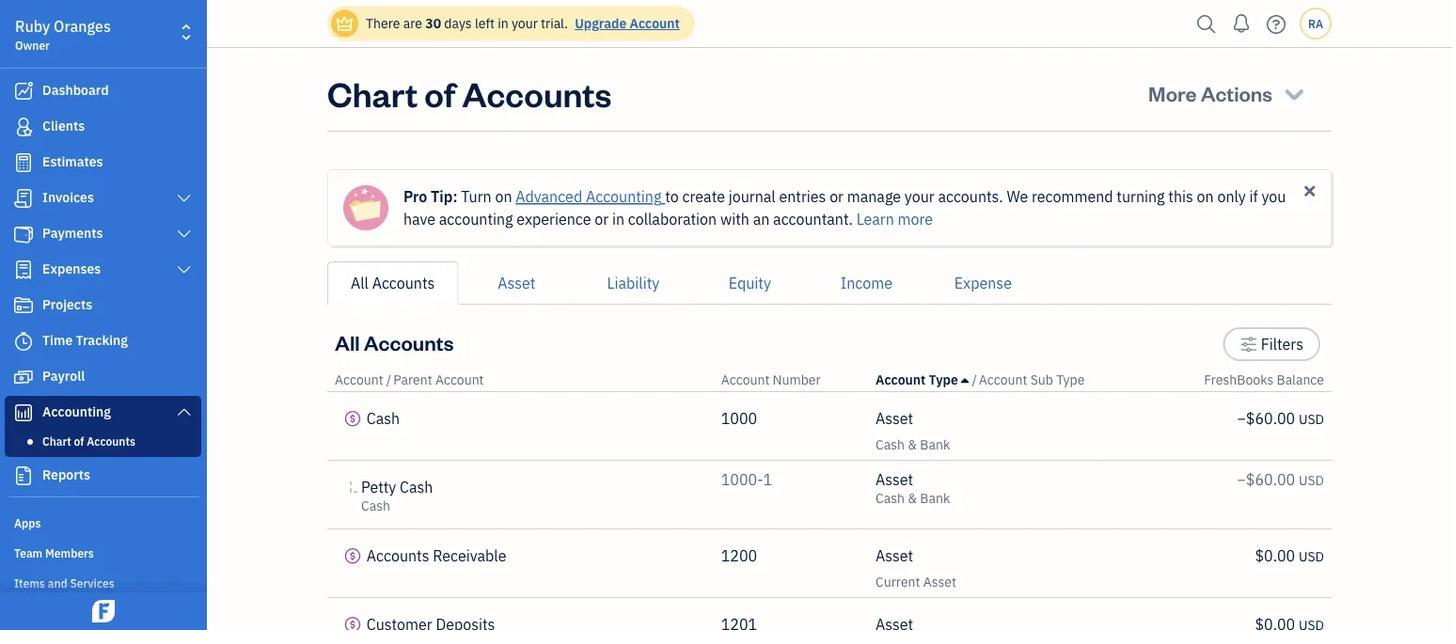 Task type: locate. For each thing, give the bounding box(es) containing it.
ra button
[[1300, 8, 1332, 40]]

0 vertical spatial of
[[425, 71, 455, 115]]

&
[[908, 436, 917, 453], [908, 490, 917, 507]]

1 bank from the top
[[920, 436, 950, 453]]

chevron large down image up payments link
[[176, 191, 193, 206]]

more actions
[[1149, 79, 1273, 106]]

estimate image
[[12, 153, 35, 172]]

team members link
[[5, 538, 201, 566]]

asset down experience
[[498, 273, 536, 293]]

accounting left to
[[586, 187, 662, 206]]

parent
[[393, 371, 432, 389]]

chevron large down image for invoices
[[176, 191, 193, 206]]

dashboard
[[42, 81, 109, 99]]

account for account number
[[721, 371, 770, 389]]

asset cash & bank up asset current asset
[[876, 470, 950, 507]]

−$60.00 usd up $0.00
[[1237, 470, 1324, 490]]

in inside "to create journal entries or manage your accounts. we recommend turning this on only if  you have accounting experience or in collaboration with an accountant."
[[612, 209, 625, 229]]

account type
[[876, 371, 958, 389]]

create
[[682, 187, 725, 206]]

0 vertical spatial &
[[908, 436, 917, 453]]

on right turn
[[495, 187, 512, 206]]

chart of accounts down days
[[327, 71, 612, 115]]

1 −$60.00 usd from the top
[[1237, 409, 1324, 428]]

chart of accounts
[[327, 71, 612, 115], [42, 434, 135, 449]]

chevron large down image inside expenses link
[[176, 262, 193, 278]]

an
[[753, 209, 770, 229]]

0 horizontal spatial /
[[386, 371, 392, 389]]

caretup image
[[961, 373, 969, 388]]

2 chevron large down image from the top
[[176, 227, 193, 242]]

asset right current at the bottom right of the page
[[924, 573, 957, 591]]

1 horizontal spatial type
[[1057, 371, 1085, 389]]

accounts down the have
[[372, 273, 435, 293]]

0 vertical spatial usd
[[1299, 411, 1324, 428]]

asset down account type
[[876, 409, 914, 428]]

account right upgrade on the top of page
[[630, 15, 680, 32]]

balance
[[1277, 371, 1324, 389]]

or
[[830, 187, 844, 206], [595, 209, 609, 229]]

cash up asset current asset
[[876, 490, 905, 507]]

1 vertical spatial chart
[[42, 434, 71, 449]]

0 vertical spatial or
[[830, 187, 844, 206]]

asset inside asset button
[[498, 273, 536, 293]]

payroll
[[42, 367, 85, 385]]

type
[[929, 371, 958, 389], [1057, 371, 1085, 389]]

your left trial.
[[512, 15, 538, 32]]

all accounts up account / parent account
[[335, 329, 454, 356]]

3 usd from the top
[[1299, 548, 1324, 565]]

0 horizontal spatial chart of accounts
[[42, 434, 135, 449]]

/ left parent
[[386, 371, 392, 389]]

account left "caretup" icon
[[876, 371, 926, 389]]

& up asset current asset
[[908, 490, 917, 507]]

asset
[[498, 273, 536, 293], [876, 409, 914, 428], [876, 470, 914, 490], [876, 546, 914, 566], [924, 573, 957, 591]]

account right "caretup" icon
[[979, 371, 1028, 389]]

more
[[1149, 79, 1197, 106]]

chart of accounts down accounting link
[[42, 434, 135, 449]]

advanced accounting link
[[516, 187, 665, 206]]

1 vertical spatial chevron large down image
[[176, 404, 193, 420]]

0 vertical spatial bank
[[920, 436, 950, 453]]

2 asset cash & bank from the top
[[876, 470, 950, 507]]

liability
[[607, 273, 660, 293]]

clients link
[[5, 110, 201, 144]]

1 vertical spatial −$60.00 usd
[[1237, 470, 1324, 490]]

1 vertical spatial asset cash & bank
[[876, 470, 950, 507]]

chevron large down image
[[176, 191, 193, 206], [176, 227, 193, 242]]

on right this
[[1197, 187, 1214, 206]]

cash down account type
[[876, 436, 905, 453]]

1 vertical spatial chart of accounts
[[42, 434, 135, 449]]

chart inside main "element"
[[42, 434, 71, 449]]

2 −$60.00 usd from the top
[[1237, 470, 1324, 490]]

account number
[[721, 371, 821, 389]]

−$60.00 usd
[[1237, 409, 1324, 428], [1237, 470, 1324, 490]]

0 horizontal spatial your
[[512, 15, 538, 32]]

tip:
[[431, 187, 458, 206]]

2 chevron large down image from the top
[[176, 404, 193, 420]]

0 horizontal spatial chart
[[42, 434, 71, 449]]

estimates link
[[5, 146, 201, 180]]

invoice image
[[12, 189, 35, 208]]

go to help image
[[1261, 10, 1292, 38]]

all accounts inside button
[[351, 273, 435, 293]]

1 usd from the top
[[1299, 411, 1324, 428]]

accounts down accounting link
[[87, 434, 135, 449]]

apps link
[[5, 508, 201, 536]]

payments link
[[5, 217, 201, 251]]

to create journal entries or manage your accounts. we recommend turning this on only if  you have accounting experience or in collaboration with an accountant.
[[404, 187, 1286, 229]]

1 type from the left
[[929, 371, 958, 389]]

cash
[[367, 409, 400, 428], [876, 436, 905, 453], [400, 477, 433, 497], [876, 490, 905, 507], [361, 497, 390, 515]]

0 vertical spatial in
[[498, 15, 509, 32]]

all accounts down the have
[[351, 273, 435, 293]]

items and services link
[[5, 568, 201, 596]]

items and services
[[14, 576, 114, 591]]

1 vertical spatial accounting
[[42, 403, 111, 420]]

−$60.00 up $0.00
[[1237, 470, 1296, 490]]

usd inside $0.00 usd
[[1299, 548, 1324, 565]]

advanced
[[516, 187, 582, 206]]

1 vertical spatial &
[[908, 490, 917, 507]]

recommend
[[1032, 187, 1113, 206]]

−$60.00 usd down the "freshbooks balance"
[[1237, 409, 1324, 428]]

1 vertical spatial in
[[612, 209, 625, 229]]

0 horizontal spatial accounting
[[42, 403, 111, 420]]

type right sub
[[1057, 371, 1085, 389]]

1 chevron large down image from the top
[[176, 191, 193, 206]]

learn more link
[[857, 209, 933, 229]]

usd
[[1299, 411, 1324, 428], [1299, 472, 1324, 489], [1299, 548, 1324, 565]]

chevron large down image inside accounting link
[[176, 404, 193, 420]]

1 vertical spatial −$60.00
[[1237, 470, 1296, 490]]

time
[[42, 332, 73, 349]]

asset button
[[458, 262, 575, 305]]

usd down balance
[[1299, 411, 1324, 428]]

chevron large down image up chart of accounts link
[[176, 404, 193, 420]]

filters button
[[1223, 327, 1321, 361]]

accounting
[[439, 209, 513, 229]]

accounts down petty cash cash
[[367, 546, 429, 566]]

usd for 1000-1
[[1299, 472, 1324, 489]]

−$60.00
[[1237, 409, 1296, 428], [1237, 470, 1296, 490]]

or down advanced accounting link
[[595, 209, 609, 229]]

all inside button
[[351, 273, 369, 293]]

of up reports
[[74, 434, 84, 449]]

chart
[[327, 71, 418, 115], [42, 434, 71, 449]]

expenses
[[42, 260, 101, 278]]

usd for 1000
[[1299, 411, 1324, 428]]

of
[[425, 71, 455, 115], [74, 434, 84, 449]]

& down account type
[[908, 436, 917, 453]]

1 horizontal spatial on
[[1197, 187, 1214, 206]]

2 vertical spatial usd
[[1299, 548, 1324, 565]]

search image
[[1192, 10, 1222, 38]]

2 / from the left
[[972, 371, 977, 389]]

1 vertical spatial your
[[905, 187, 935, 206]]

in down advanced accounting link
[[612, 209, 625, 229]]

1 asset cash & bank from the top
[[876, 409, 950, 453]]

2 −$60.00 from the top
[[1237, 470, 1296, 490]]

of inside main "element"
[[74, 434, 84, 449]]

chevron large down image inside invoices 'link'
[[176, 191, 193, 206]]

chart down there
[[327, 71, 418, 115]]

and
[[48, 576, 67, 591]]

0 vertical spatial −$60.00
[[1237, 409, 1296, 428]]

in right "left"
[[498, 15, 509, 32]]

account up '1000'
[[721, 371, 770, 389]]

asset up asset current asset
[[876, 470, 914, 490]]

accounts.
[[938, 187, 1003, 206]]

usd up $0.00 usd
[[1299, 472, 1324, 489]]

asset up current at the bottom right of the page
[[876, 546, 914, 566]]

if
[[1250, 187, 1258, 206]]

projects link
[[5, 289, 201, 323]]

liability button
[[575, 262, 692, 305]]

−$60.00 for 1000
[[1237, 409, 1296, 428]]

projects
[[42, 296, 92, 313]]

asset cash & bank for 1000-1
[[876, 470, 950, 507]]

invoices link
[[5, 182, 201, 215]]

dashboard image
[[12, 82, 35, 101]]

chart image
[[12, 404, 35, 422]]

are
[[403, 15, 422, 32]]

chevron large down image down payments link
[[176, 262, 193, 278]]

your
[[512, 15, 538, 32], [905, 187, 935, 206]]

1 horizontal spatial accounting
[[586, 187, 662, 206]]

bank down account type button
[[920, 436, 950, 453]]

cash up accounts receivable
[[361, 497, 390, 515]]

settings image
[[1240, 333, 1258, 356]]

0 vertical spatial asset cash & bank
[[876, 409, 950, 453]]

account for account sub type
[[979, 371, 1028, 389]]

1 / from the left
[[386, 371, 392, 389]]

1 horizontal spatial chart
[[327, 71, 418, 115]]

petty
[[361, 477, 396, 497]]

1 & from the top
[[908, 436, 917, 453]]

0 vertical spatial chevron large down image
[[176, 191, 193, 206]]

bank for 1000-1
[[920, 490, 950, 507]]

accounting
[[586, 187, 662, 206], [42, 403, 111, 420]]

usd right $0.00
[[1299, 548, 1324, 565]]

1 horizontal spatial in
[[612, 209, 625, 229]]

team members
[[14, 546, 94, 561]]

0 vertical spatial −$60.00 usd
[[1237, 409, 1324, 428]]

cash down account / parent account
[[367, 409, 400, 428]]

1 −$60.00 from the top
[[1237, 409, 1296, 428]]

chevron large down image
[[176, 262, 193, 278], [176, 404, 193, 420]]

chart up reports
[[42, 434, 71, 449]]

account left parent
[[335, 371, 383, 389]]

your inside "to create journal entries or manage your accounts. we recommend turning this on only if  you have accounting experience or in collaboration with an accountant."
[[905, 187, 935, 206]]

turn
[[461, 187, 492, 206]]

1 horizontal spatial your
[[905, 187, 935, 206]]

1 chevron large down image from the top
[[176, 262, 193, 278]]

accounting down payroll
[[42, 403, 111, 420]]

2 on from the left
[[1197, 187, 1214, 206]]

accounts inside main "element"
[[87, 434, 135, 449]]

0 vertical spatial all accounts
[[351, 273, 435, 293]]

1000-1
[[721, 470, 772, 490]]

1 vertical spatial of
[[74, 434, 84, 449]]

/ right "caretup" icon
[[972, 371, 977, 389]]

or up accountant.
[[830, 187, 844, 206]]

filters
[[1261, 334, 1304, 354]]

1 vertical spatial bank
[[920, 490, 950, 507]]

1 vertical spatial or
[[595, 209, 609, 229]]

0 horizontal spatial of
[[74, 434, 84, 449]]

entries
[[779, 187, 826, 206]]

there
[[366, 15, 400, 32]]

2 usd from the top
[[1299, 472, 1324, 489]]

2 & from the top
[[908, 490, 917, 507]]

expense image
[[12, 261, 35, 279]]

accounting inside main "element"
[[42, 403, 111, 420]]

client image
[[12, 118, 35, 136]]

type left "caretup" icon
[[929, 371, 958, 389]]

1 horizontal spatial or
[[830, 187, 844, 206]]

−$60.00 down the "freshbooks balance"
[[1237, 409, 1296, 428]]

0 horizontal spatial on
[[495, 187, 512, 206]]

bank up asset current asset
[[920, 490, 950, 507]]

your for trial.
[[512, 15, 538, 32]]

0 horizontal spatial or
[[595, 209, 609, 229]]

1 horizontal spatial /
[[972, 371, 977, 389]]

on
[[495, 187, 512, 206], [1197, 187, 1214, 206]]

asset cash & bank down account type
[[876, 409, 950, 453]]

of down 30
[[425, 71, 455, 115]]

0 vertical spatial chevron large down image
[[176, 262, 193, 278]]

chart of accounts link
[[8, 430, 198, 452]]

equity
[[729, 273, 771, 293]]

upgrade
[[575, 15, 627, 32]]

0 horizontal spatial type
[[929, 371, 958, 389]]

1 on from the left
[[495, 187, 512, 206]]

on inside "to create journal entries or manage your accounts. we recommend turning this on only if  you have accounting experience or in collaboration with an accountant."
[[1197, 187, 1214, 206]]

1 vertical spatial chevron large down image
[[176, 227, 193, 242]]

have
[[404, 209, 436, 229]]

0 vertical spatial all
[[351, 273, 369, 293]]

ra
[[1308, 16, 1324, 31]]

1 vertical spatial usd
[[1299, 472, 1324, 489]]

0 vertical spatial chart of accounts
[[327, 71, 612, 115]]

2 bank from the top
[[920, 490, 950, 507]]

upgrade account link
[[571, 15, 680, 32]]

chevron large down image up expenses link
[[176, 227, 193, 242]]

crown image
[[335, 14, 355, 33]]

0 vertical spatial your
[[512, 15, 538, 32]]

your up more
[[905, 187, 935, 206]]

time tracking
[[42, 332, 128, 349]]



Task type: describe. For each thing, give the bounding box(es) containing it.
actions
[[1201, 79, 1273, 106]]

services
[[70, 576, 114, 591]]

accountant.
[[773, 209, 853, 229]]

chevron large down image for payments
[[176, 227, 193, 242]]

account for account / parent account
[[335, 371, 383, 389]]

equity button
[[692, 262, 808, 305]]

1200
[[721, 546, 757, 566]]

sub
[[1031, 371, 1053, 389]]

chart of accounts inside main "element"
[[42, 434, 135, 449]]

accounts inside button
[[372, 273, 435, 293]]

you
[[1262, 187, 1286, 206]]

expense button
[[925, 262, 1042, 305]]

invoices
[[42, 189, 94, 206]]

clients
[[42, 117, 85, 135]]

number
[[773, 371, 821, 389]]

accounting link
[[5, 396, 201, 430]]

project image
[[12, 296, 35, 315]]

1 vertical spatial all accounts
[[335, 329, 454, 356]]

report image
[[12, 467, 35, 485]]

members
[[45, 546, 94, 561]]

trial.
[[541, 15, 568, 32]]

with
[[720, 209, 750, 229]]

pro
[[404, 187, 427, 206]]

payment image
[[12, 225, 35, 244]]

money image
[[12, 368, 35, 387]]

collaboration
[[628, 209, 717, 229]]

manage
[[847, 187, 901, 206]]

account right parent
[[436, 371, 484, 389]]

0 horizontal spatial in
[[498, 15, 509, 32]]

petty cash cash
[[361, 477, 433, 515]]

account sub type
[[979, 371, 1085, 389]]

1 vertical spatial all
[[335, 329, 360, 356]]

& for 1000
[[908, 436, 917, 453]]

payments
[[42, 224, 103, 242]]

0 vertical spatial chart
[[327, 71, 418, 115]]

learn
[[857, 209, 894, 229]]

1
[[763, 470, 772, 490]]

notifications image
[[1227, 5, 1257, 42]]

−$60.00 usd for 1000
[[1237, 409, 1324, 428]]

account type button
[[876, 371, 969, 389]]

freshbooks image
[[88, 600, 119, 623]]

usd for 1200
[[1299, 548, 1324, 565]]

receivable
[[433, 546, 507, 566]]

to
[[665, 187, 679, 206]]

1000
[[721, 409, 757, 428]]

expenses link
[[5, 253, 201, 287]]

all accounts button
[[327, 262, 458, 305]]

experience
[[517, 209, 591, 229]]

more
[[898, 209, 933, 229]]

1 horizontal spatial of
[[425, 71, 455, 115]]

2 type from the left
[[1057, 371, 1085, 389]]

chevron large down image for accounting
[[176, 404, 193, 420]]

1 horizontal spatial chart of accounts
[[327, 71, 612, 115]]

0 vertical spatial accounting
[[586, 187, 662, 206]]

asset for 1000-1
[[876, 470, 914, 490]]

reports
[[42, 466, 90, 484]]

30
[[425, 15, 441, 32]]

−$60.00 usd for 1000-1
[[1237, 470, 1324, 490]]

cash right petty
[[400, 477, 433, 497]]

$0.00 usd
[[1255, 546, 1324, 566]]

accounts receivable
[[367, 546, 507, 566]]

1000-
[[721, 470, 763, 490]]

freshbooks
[[1204, 371, 1274, 389]]

your for accounts.
[[905, 187, 935, 206]]

−$60.00 for 1000-1
[[1237, 470, 1296, 490]]

payroll link
[[5, 360, 201, 394]]

reports link
[[5, 459, 201, 493]]

accounts down there are 30 days left in your trial. upgrade account
[[462, 71, 612, 115]]

there are 30 days left in your trial. upgrade account
[[366, 15, 680, 32]]

apps
[[14, 515, 41, 531]]

team
[[14, 546, 43, 561]]

current
[[876, 573, 920, 591]]

account / parent account
[[335, 371, 484, 389]]

chevrondown image
[[1282, 80, 1308, 106]]

left
[[475, 15, 495, 32]]

days
[[444, 15, 472, 32]]

income button
[[808, 262, 925, 305]]

time tracking link
[[5, 325, 201, 358]]

this
[[1169, 187, 1194, 206]]

only
[[1218, 187, 1246, 206]]

turning
[[1117, 187, 1165, 206]]

asset for 1200
[[876, 546, 914, 566]]

main element
[[0, 0, 254, 630]]

asset cash & bank for 1000
[[876, 409, 950, 453]]

items
[[14, 576, 45, 591]]

close image
[[1302, 182, 1319, 200]]

ruby
[[15, 16, 50, 36]]

& for 1000-1
[[908, 490, 917, 507]]

accounts up account / parent account
[[364, 329, 454, 356]]

account for account type
[[876, 371, 926, 389]]

$0.00
[[1255, 546, 1296, 566]]

dashboard link
[[5, 74, 201, 108]]

income
[[841, 273, 893, 293]]

bank for 1000
[[920, 436, 950, 453]]

estimates
[[42, 153, 103, 170]]

ruby oranges owner
[[15, 16, 111, 53]]

asset for 1000
[[876, 409, 914, 428]]

timer image
[[12, 332, 35, 351]]

pro tip: turn on advanced accounting
[[404, 187, 662, 206]]

owner
[[15, 38, 50, 53]]

tracking
[[76, 332, 128, 349]]

we
[[1007, 187, 1028, 206]]

chevron large down image for expenses
[[176, 262, 193, 278]]



Task type: vqa. For each thing, say whether or not it's contained in the screenshot.
your
yes



